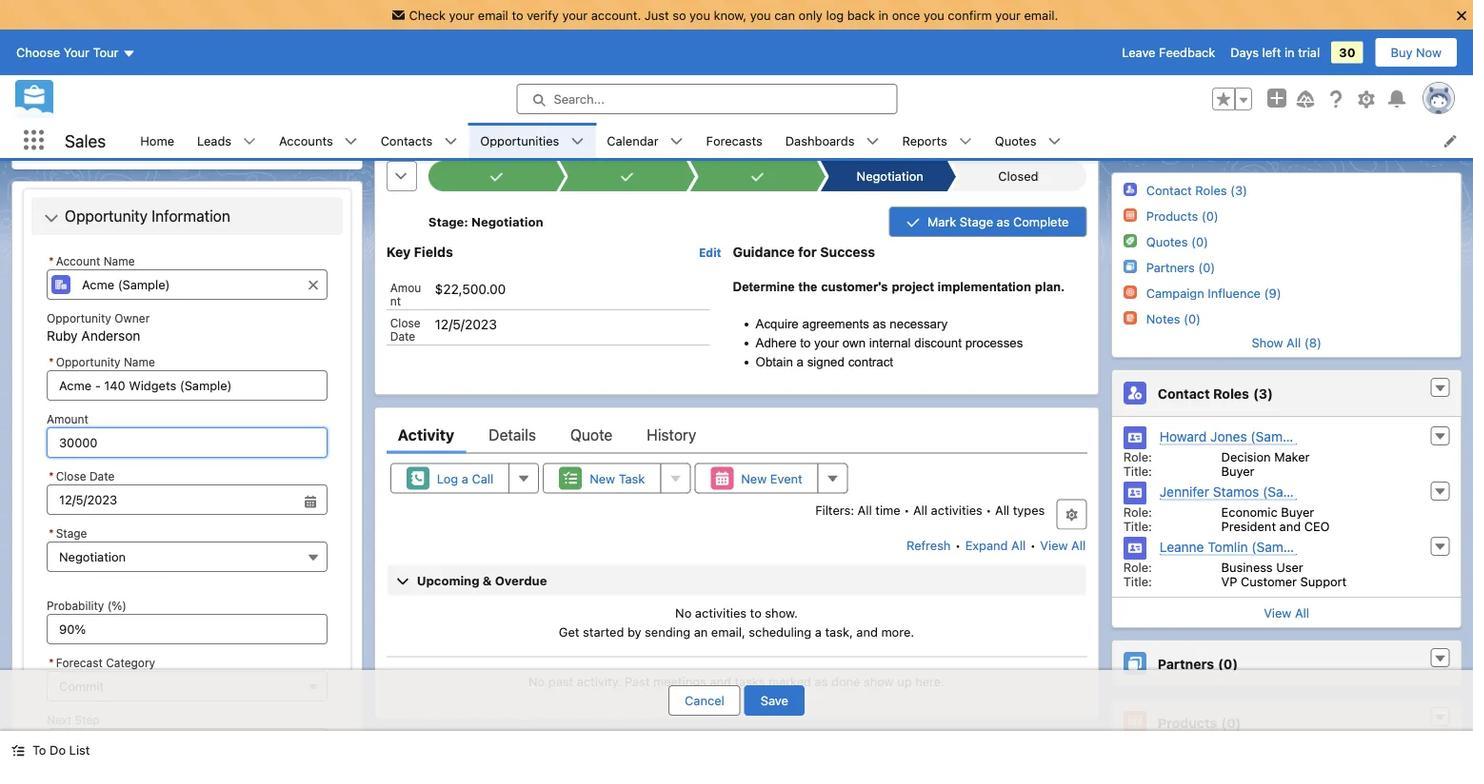 Task type: vqa. For each thing, say whether or not it's contained in the screenshot.
the Products (0)
yes



Task type: locate. For each thing, give the bounding box(es) containing it.
0 vertical spatial contact
[[1146, 183, 1192, 197]]

necessary
[[890, 317, 948, 331]]

adhere
[[756, 336, 797, 350]]

know,
[[714, 8, 747, 22]]

to
[[512, 8, 523, 22], [800, 336, 811, 350], [750, 606, 762, 620]]

new task
[[590, 471, 645, 485]]

0 horizontal spatial group
[[47, 466, 327, 515]]

2 vertical spatial title:
[[1123, 574, 1152, 588]]

group
[[1212, 88, 1252, 111], [47, 466, 327, 515]]

1 vertical spatial negotiation
[[471, 215, 543, 229]]

negotiation down reports link
[[856, 169, 923, 183]]

done
[[831, 674, 860, 689]]

partners (0) link
[[1146, 260, 1215, 275]]

0 vertical spatial date
[[390, 329, 415, 343]]

role: for leanne
[[1123, 560, 1152, 574]]

1 vertical spatial no
[[529, 674, 545, 689]]

1 vertical spatial close
[[56, 470, 86, 483]]

refresh button
[[906, 530, 952, 560]]

1 vertical spatial a
[[462, 471, 468, 485]]

and up cancel
[[710, 674, 731, 689]]

economic buyer
[[1221, 505, 1314, 519]]

buyer
[[1221, 464, 1254, 478], [1281, 505, 1314, 519]]

(sample)
[[1250, 428, 1306, 444], [1262, 484, 1318, 499], [1251, 539, 1307, 555]]

notes (0)
[[1146, 311, 1200, 326]]

success
[[820, 244, 875, 260]]

1 horizontal spatial view
[[1263, 606, 1291, 620]]

2 role: from the top
[[1123, 505, 1152, 519]]

buy now
[[1391, 45, 1442, 60]]

1 * from the top
[[49, 254, 54, 268]]

title: for jennifer
[[1123, 519, 1152, 533]]

a inside "no activities to show. get started by sending an email, scheduling a task, and more."
[[815, 624, 822, 639]]

0 horizontal spatial as
[[815, 674, 828, 689]]

as left done on the bottom right of page
[[815, 674, 828, 689]]

0 horizontal spatial no
[[529, 674, 545, 689]]

no up sending
[[675, 606, 692, 620]]

0 vertical spatial opportunity
[[65, 207, 148, 225]]

no inside "no activities to show. get started by sending an email, scheduling a task, and more."
[[675, 606, 692, 620]]

a inside button
[[462, 471, 468, 485]]

opportunity for opportunity information
[[65, 207, 148, 225]]

title: up leanne tomlin (sample) image
[[1123, 519, 1152, 533]]

0 horizontal spatial activities
[[695, 606, 747, 620]]

as left complete
[[997, 215, 1010, 229]]

howard
[[1159, 428, 1206, 444]]

all left time
[[858, 503, 872, 517]]

0 vertical spatial negotiation
[[856, 169, 923, 183]]

reports link
[[891, 123, 959, 158]]

list containing home
[[129, 123, 1473, 158]]

opportunity down opportunity owner
[[56, 355, 121, 369]]

refresh
[[906, 538, 951, 552]]

• right time
[[904, 503, 910, 517]]

group down days
[[1212, 88, 1252, 111]]

1 horizontal spatial close
[[390, 316, 421, 329]]

a left task,
[[815, 624, 822, 639]]

2 vertical spatial as
[[815, 674, 828, 689]]

* left forecast
[[49, 656, 54, 669]]

contact up products (0)
[[1146, 183, 1192, 197]]

name
[[103, 254, 135, 268], [124, 355, 155, 369]]

0 horizontal spatial view all link
[[1039, 530, 1087, 560]]

negotiation inside 'button'
[[59, 550, 126, 564]]

(sample) down president and ceo
[[1251, 539, 1307, 555]]

activities up email,
[[695, 606, 747, 620]]

Acme (Sample) text field
[[47, 269, 327, 300]]

None text field
[[47, 370, 327, 401]]

1 horizontal spatial to
[[750, 606, 762, 620]]

all right time
[[913, 503, 927, 517]]

to do list
[[32, 743, 90, 757]]

1 role: from the top
[[1123, 449, 1152, 464]]

2 horizontal spatial negotiation
[[856, 169, 923, 183]]

opportunity for opportunity owner
[[47, 311, 111, 325]]

text default image inside "opportunities" 'list item'
[[571, 135, 584, 148]]

contract
[[848, 355, 893, 369]]

reports
[[902, 133, 947, 148]]

products image
[[1123, 209, 1136, 222]]

5 * from the top
[[49, 656, 54, 669]]

2 new from the left
[[741, 471, 767, 485]]

2 * from the top
[[49, 355, 54, 369]]

filters:
[[815, 503, 854, 517]]

text default image inside leads list item
[[243, 135, 256, 148]]

decision
[[1221, 449, 1270, 464]]

text default image inside quotes list item
[[1048, 135, 1061, 148]]

contact up 'howard' on the right of page
[[1157, 385, 1209, 401]]

meetings
[[653, 674, 706, 689]]

* up 'amount'
[[49, 355, 54, 369]]

2 vertical spatial a
[[815, 624, 822, 639]]

3 role: from the top
[[1123, 560, 1152, 574]]

buyer right economic on the right bottom
[[1281, 505, 1314, 519]]

text default image
[[344, 135, 358, 148], [571, 135, 584, 148], [670, 135, 683, 148], [1433, 382, 1446, 395]]

forecasts link
[[695, 123, 774, 158]]

1 vertical spatial as
[[873, 317, 886, 331]]

1 vertical spatial to
[[800, 336, 811, 350]]

* down * close date
[[49, 527, 54, 540]]

* for * forecast category
[[49, 656, 54, 669]]

as for necessary
[[873, 317, 886, 331]]

upcoming & overdue button
[[387, 565, 1086, 595]]

role: down jennifer stamos (sample) icon
[[1123, 560, 1152, 574]]

as up internal
[[873, 317, 886, 331]]

processes
[[965, 336, 1023, 350]]

list
[[129, 123, 1473, 158]]

3 * from the top
[[49, 470, 54, 483]]

2 vertical spatial to
[[750, 606, 762, 620]]

in right back
[[878, 8, 889, 22]]

(sample) up decision maker
[[1250, 428, 1306, 444]]

1 title: from the top
[[1123, 464, 1152, 478]]

(sample) up economic buyer
[[1262, 484, 1318, 499]]

close up * stage
[[56, 470, 86, 483]]

check
[[409, 8, 446, 22]]

quotes image
[[1123, 234, 1136, 248]]

0 vertical spatial (sample)
[[1250, 428, 1306, 444]]

new left event
[[741, 471, 767, 485]]

2 horizontal spatial to
[[800, 336, 811, 350]]

0 vertical spatial close
[[390, 316, 421, 329]]

you left can
[[750, 8, 771, 22]]

close down 'nt'
[[390, 316, 421, 329]]

negotiation down * stage
[[59, 550, 126, 564]]

dashboards list item
[[774, 123, 891, 158]]

0 vertical spatial in
[[878, 8, 889, 22]]

2 vertical spatial negotiation
[[59, 550, 126, 564]]

stage down * close date
[[56, 527, 87, 540]]

0 vertical spatial a
[[797, 355, 804, 369]]

* left account
[[49, 254, 54, 268]]

contact roles image
[[1123, 183, 1136, 196]]

show
[[864, 674, 894, 689]]

1 horizontal spatial no
[[675, 606, 692, 620]]

1 horizontal spatial and
[[856, 624, 878, 639]]

amou nt
[[390, 281, 421, 307]]

contacts list item
[[369, 123, 469, 158]]

days left in trial
[[1230, 45, 1320, 60]]

0 vertical spatial role:
[[1123, 449, 1152, 464]]

you
[[690, 8, 710, 22], [750, 8, 771, 22], [924, 8, 944, 22]]

2 vertical spatial and
[[710, 674, 731, 689]]

show all (8) link
[[1251, 335, 1321, 349]]

• down types
[[1030, 538, 1036, 552]]

quotes link
[[983, 123, 1048, 158]]

nt
[[390, 294, 401, 307]]

text default image inside calendar list item
[[670, 135, 683, 148]]

contacts
[[381, 133, 433, 148]]

date down 'nt'
[[390, 329, 415, 343]]

0 vertical spatial name
[[103, 254, 135, 268]]

title: down leanne tomlin (sample) image
[[1123, 574, 1152, 588]]

contact for contact roles (3)
[[1157, 385, 1209, 401]]

more.
[[881, 624, 914, 639]]

group down amount text box
[[47, 466, 327, 515]]

role: up leanne tomlin (sample) image
[[1123, 505, 1152, 519]]

1 vertical spatial (sample)
[[1262, 484, 1318, 499]]

for
[[798, 244, 817, 260]]

group containing *
[[47, 466, 327, 515]]

to do list button
[[0, 731, 101, 769]]

opportunity up the * opportunity name
[[47, 311, 111, 325]]

1 vertical spatial buyer
[[1281, 505, 1314, 519]]

3 title: from the top
[[1123, 574, 1152, 588]]

0 horizontal spatial stage
[[56, 527, 87, 540]]

here.
[[915, 674, 945, 689]]

name down owner
[[124, 355, 155, 369]]

a right 'obtain'
[[797, 355, 804, 369]]

view down types
[[1040, 538, 1068, 552]]

negotiation right the :
[[471, 215, 543, 229]]

your up signed
[[814, 336, 839, 350]]

contact for contact roles (3)
[[1146, 183, 1192, 197]]

0 horizontal spatial and
[[710, 674, 731, 689]]

(0) right partners
[[1217, 656, 1238, 672]]

get
[[559, 624, 579, 639]]

activities up refresh button
[[931, 503, 982, 517]]

email,
[[711, 624, 745, 639]]

(0) for partners (0)
[[1217, 656, 1238, 672]]

0 vertical spatial and
[[1279, 519, 1300, 533]]

1 vertical spatial opportunity
[[47, 311, 111, 325]]

1 horizontal spatial buyer
[[1281, 505, 1314, 519]]

in right left
[[1285, 45, 1295, 60]]

to up signed
[[800, 336, 811, 350]]

a right log
[[462, 471, 468, 485]]

0 vertical spatial (0)
[[1217, 656, 1238, 672]]

1 vertical spatial view all link
[[1111, 597, 1461, 628]]

stage for * stage
[[56, 527, 87, 540]]

4 * from the top
[[49, 527, 54, 540]]

1 vertical spatial title:
[[1123, 519, 1152, 533]]

1 horizontal spatial you
[[750, 8, 771, 22]]

0 horizontal spatial date
[[89, 470, 115, 483]]

opportunities list item
[[469, 123, 595, 158]]

new inside button
[[741, 471, 767, 485]]

2 horizontal spatial you
[[924, 8, 944, 22]]

support
[[1300, 574, 1346, 588]]

(8)
[[1304, 335, 1321, 349]]

view all
[[1263, 606, 1309, 620]]

1 horizontal spatial in
[[1285, 45, 1295, 60]]

30
[[1339, 45, 1356, 60]]

1 vertical spatial role:
[[1123, 505, 1152, 519]]

* down 'amount'
[[49, 470, 54, 483]]

0 vertical spatial buyer
[[1221, 464, 1254, 478]]

2 title: from the top
[[1123, 519, 1152, 533]]

contacts link
[[369, 123, 444, 158]]

1 vertical spatial name
[[124, 355, 155, 369]]

2 horizontal spatial and
[[1279, 519, 1300, 533]]

date down amount text box
[[89, 470, 115, 483]]

0 vertical spatial title:
[[1123, 464, 1152, 478]]

email.
[[1024, 8, 1058, 22]]

mark stage as complete
[[928, 215, 1069, 229]]

1 horizontal spatial as
[[873, 317, 886, 331]]

1 horizontal spatial view all link
[[1111, 597, 1461, 628]]

tab list
[[386, 415, 1087, 453]]

no activities to show. get started by sending an email, scheduling a task, and more.
[[559, 606, 914, 639]]

2 vertical spatial role:
[[1123, 560, 1152, 574]]

title: up jennifer stamos (sample) icon
[[1123, 464, 1152, 478]]

new inside button
[[590, 471, 615, 485]]

* for * close date
[[49, 470, 54, 483]]

1 vertical spatial activities
[[695, 606, 747, 620]]

determine
[[733, 279, 795, 294]]

text default image
[[243, 135, 256, 148], [444, 135, 457, 148], [866, 135, 879, 148], [959, 135, 972, 148], [1048, 135, 1061, 148], [44, 211, 59, 226], [1433, 652, 1446, 666], [1433, 711, 1446, 725], [11, 744, 25, 758]]

opportunity inside dropdown button
[[65, 207, 148, 225]]

0 horizontal spatial negotiation
[[59, 550, 126, 564]]

and right task,
[[856, 624, 878, 639]]

1 vertical spatial date
[[89, 470, 115, 483]]

next
[[47, 713, 72, 727]]

1 vertical spatial group
[[47, 466, 327, 515]]

0 vertical spatial to
[[512, 8, 523, 22]]

0 vertical spatial view all link
[[1039, 530, 1087, 560]]

back
[[847, 8, 875, 22]]

an
[[694, 624, 708, 639]]

buyer up jennifer stamos (sample)
[[1221, 464, 1254, 478]]

so
[[672, 8, 686, 22]]

business user
[[1221, 560, 1303, 574]]

1 vertical spatial and
[[856, 624, 878, 639]]

text default image inside reports list item
[[959, 135, 972, 148]]

0 horizontal spatial a
[[462, 471, 468, 485]]

a inside acquire agreements as necessary adhere to your own internal discount processes obtain a signed contract
[[797, 355, 804, 369]]

1 horizontal spatial a
[[797, 355, 804, 369]]

negotiation for the negotiation link
[[856, 169, 923, 183]]

you right the once
[[924, 8, 944, 22]]

(0)
[[1217, 656, 1238, 672], [1221, 715, 1241, 731]]

to left show.
[[750, 606, 762, 620]]

•
[[904, 503, 910, 517], [986, 503, 992, 517], [955, 538, 961, 552], [1030, 538, 1036, 552]]

name for * opportunity name
[[124, 355, 155, 369]]

0 horizontal spatial to
[[512, 8, 523, 22]]

view all link down types
[[1039, 530, 1087, 560]]

1 new from the left
[[590, 471, 615, 485]]

all down "vp customer support"
[[1294, 606, 1309, 620]]

1 horizontal spatial activities
[[931, 503, 982, 517]]

check your email to verify your account. just so you know, you can only log back in once you confirm your email.
[[409, 8, 1058, 22]]

past
[[625, 674, 650, 689]]

date
[[390, 329, 415, 343], [89, 470, 115, 483]]

2 horizontal spatial stage
[[960, 215, 993, 229]]

view all link down "vp customer support"
[[1111, 597, 1461, 628]]

guidance for success
[[733, 244, 875, 260]]

no for past
[[529, 674, 545, 689]]

1 vertical spatial (0)
[[1221, 715, 1241, 731]]

no left past
[[529, 674, 545, 689]]

1 horizontal spatial date
[[390, 329, 415, 343]]

text default image for calendar
[[670, 135, 683, 148]]

new left task
[[590, 471, 615, 485]]

0 horizontal spatial new
[[590, 471, 615, 485]]

2 horizontal spatial as
[[997, 215, 1010, 229]]

0 vertical spatial no
[[675, 606, 692, 620]]

1 vertical spatial contact
[[1157, 385, 1209, 401]]

as inside acquire agreements as necessary adhere to your own internal discount processes obtain a signed contract
[[873, 317, 886, 331]]

1 horizontal spatial group
[[1212, 88, 1252, 111]]

you right so
[[690, 8, 710, 22]]

vp customer support
[[1221, 574, 1346, 588]]

howard jones (sample) link
[[1159, 428, 1306, 445]]

and left ceo
[[1279, 519, 1300, 533]]

all left types
[[995, 503, 1009, 517]]

path options list box
[[428, 161, 1087, 191]]

2 vertical spatial (sample)
[[1251, 539, 1307, 555]]

customer's
[[821, 279, 888, 294]]

stage up fields at the left top of the page
[[428, 215, 464, 229]]

negotiation inside "path options" list box
[[856, 169, 923, 183]]

role: up jennifer stamos (sample) icon
[[1123, 449, 1152, 464]]

the
[[798, 279, 817, 294]]

0 horizontal spatial view
[[1040, 538, 1068, 552]]

None text field
[[47, 485, 327, 515]]

complete
[[1013, 215, 1069, 229]]

fields
[[414, 244, 453, 260]]

1 you from the left
[[690, 8, 710, 22]]

acquire
[[756, 317, 799, 331]]

1 vertical spatial in
[[1285, 45, 1295, 60]]

implementation
[[938, 279, 1031, 294]]

owner
[[115, 311, 150, 325]]

view down "vp customer support"
[[1263, 606, 1291, 620]]

0 vertical spatial as
[[997, 215, 1010, 229]]

(0) right products
[[1221, 715, 1241, 731]]

stage inside button
[[960, 215, 993, 229]]

jennifer stamos (sample) image
[[1123, 482, 1146, 505]]

text default image inside accounts "list item"
[[344, 135, 358, 148]]

opportunity up * account name at left top
[[65, 207, 148, 225]]

2 horizontal spatial a
[[815, 624, 822, 639]]

1 horizontal spatial new
[[741, 471, 767, 485]]

stage right the mark
[[960, 215, 993, 229]]

leads list item
[[186, 123, 268, 158]]

feedback
[[1159, 45, 1215, 60]]

Probability (%) text field
[[47, 614, 327, 645]]

activities
[[931, 503, 982, 517], [695, 606, 747, 620]]

0 horizontal spatial close
[[56, 470, 86, 483]]

notes image
[[1123, 311, 1136, 325]]

• up the expand
[[986, 503, 992, 517]]

name right account
[[103, 254, 135, 268]]

0 horizontal spatial you
[[690, 8, 710, 22]]

role: for howard
[[1123, 449, 1152, 464]]

partners
[[1157, 656, 1214, 672]]

as inside button
[[997, 215, 1010, 229]]

to right email
[[512, 8, 523, 22]]



Task type: describe. For each thing, give the bounding box(es) containing it.
date inside close date
[[390, 329, 415, 343]]

upcoming
[[417, 573, 479, 587]]

text default image inside dashboards list item
[[866, 135, 879, 148]]

save
[[761, 694, 788, 708]]

Amount text field
[[47, 428, 327, 458]]

plan.
[[1035, 279, 1064, 294]]

search...
[[554, 92, 605, 106]]

new for new task
[[590, 471, 615, 485]]

show.
[[765, 606, 798, 620]]

jennifer stamos (sample)
[[1159, 484, 1318, 499]]

(sample) for leanne tomlin (sample)
[[1251, 539, 1307, 555]]

* forecast category
[[49, 656, 155, 669]]

campaign influence image
[[1123, 286, 1136, 299]]

step
[[75, 713, 100, 727]]

stamos
[[1212, 484, 1259, 499]]

dashboards link
[[774, 123, 866, 158]]

your right verify
[[562, 8, 588, 22]]

text default image for opportunities
[[571, 135, 584, 148]]

partners (0)
[[1146, 260, 1215, 274]]

quotes list item
[[983, 123, 1073, 158]]

0 vertical spatial activities
[[931, 503, 982, 517]]

negotiation link
[[829, 161, 947, 191]]

your inside acquire agreements as necessary adhere to your own internal discount processes obtain a signed contract
[[814, 336, 839, 350]]

calendar
[[607, 133, 659, 148]]

(%)
[[107, 599, 127, 612]]

just
[[645, 8, 669, 22]]

opportunity information button
[[35, 201, 339, 231]]

partners (0)
[[1157, 656, 1238, 672]]

&
[[483, 573, 492, 587]]

edit link
[[699, 245, 721, 260]]

signed
[[807, 355, 845, 369]]

tab list containing activity
[[386, 415, 1087, 453]]

information
[[152, 207, 230, 225]]

text default image inside contacts list item
[[444, 135, 457, 148]]

* close date
[[49, 470, 115, 483]]

refresh • expand all • view all
[[906, 538, 1086, 552]]

stage for mark stage as complete
[[960, 215, 993, 229]]

days
[[1230, 45, 1259, 60]]

howard jones (sample) image
[[1123, 427, 1146, 449]]

left
[[1262, 45, 1281, 60]]

determine the customer's project implementation plan.
[[733, 279, 1064, 294]]

can
[[774, 8, 795, 22]]

vp
[[1221, 574, 1237, 588]]

jennifer
[[1159, 484, 1209, 499]]

(0) for products (0)
[[1221, 715, 1241, 731]]

details link
[[489, 415, 536, 453]]

name for * account name
[[103, 254, 135, 268]]

quotes (0)
[[1146, 234, 1208, 249]]

up
[[897, 674, 912, 689]]

guidance
[[733, 244, 795, 260]]

stage : negotiation
[[428, 215, 543, 229]]

to inside "no activities to show. get started by sending an email, scheduling a task, and more."
[[750, 606, 762, 620]]

contact roles (3)
[[1146, 183, 1247, 197]]

save button
[[744, 686, 804, 716]]

sales
[[65, 130, 106, 151]]

calendar list item
[[595, 123, 695, 158]]

show all (8)
[[1251, 335, 1321, 349]]

all left (8)
[[1286, 335, 1300, 349]]

history
[[647, 425, 696, 443]]

next step
[[47, 713, 100, 727]]

opportunities
[[480, 133, 559, 148]]

forecast
[[56, 656, 103, 669]]

all right the expand
[[1011, 538, 1026, 552]]

• left the expand
[[955, 538, 961, 552]]

account
[[56, 254, 100, 268]]

accounts list item
[[268, 123, 369, 158]]

task
[[619, 471, 645, 485]]

your left email
[[449, 8, 474, 22]]

products (0) link
[[1146, 209, 1218, 224]]

* for * account name
[[49, 254, 54, 268]]

discount
[[914, 336, 962, 350]]

text default image inside to do list button
[[11, 744, 25, 758]]

time
[[875, 503, 901, 517]]

now
[[1416, 45, 1442, 60]]

campaign influence (9)
[[1146, 286, 1281, 300]]

account.
[[591, 8, 641, 22]]

text default image inside opportunity information dropdown button
[[44, 211, 59, 226]]

title: for leanne
[[1123, 574, 1152, 588]]

sending
[[645, 624, 690, 639]]

title: for howard
[[1123, 464, 1152, 478]]

president and ceo
[[1221, 519, 1329, 533]]

no for activities
[[675, 606, 692, 620]]

activities inside "no activities to show. get started by sending an email, scheduling a task, and more."
[[695, 606, 747, 620]]

2 vertical spatial opportunity
[[56, 355, 121, 369]]

choose
[[16, 45, 60, 60]]

history link
[[647, 415, 696, 453]]

types
[[1013, 503, 1045, 517]]

to
[[32, 743, 46, 757]]

as for complete
[[997, 215, 1010, 229]]

* for * stage
[[49, 527, 54, 540]]

upcoming & overdue
[[417, 573, 547, 587]]

expand all button
[[964, 530, 1027, 560]]

leanne tomlin (sample) image
[[1123, 537, 1146, 560]]

do
[[50, 743, 66, 757]]

* stage
[[49, 527, 87, 540]]

amou
[[390, 281, 421, 294]]

text default image for accounts
[[344, 135, 358, 148]]

key
[[386, 244, 411, 260]]

dashboards
[[785, 133, 855, 148]]

all inside view all link
[[1294, 606, 1309, 620]]

your left email.
[[995, 8, 1021, 22]]

0 vertical spatial group
[[1212, 88, 1252, 111]]

new event button
[[694, 463, 819, 493]]

3 you from the left
[[924, 8, 944, 22]]

edit
[[699, 246, 721, 259]]

products
[[1157, 715, 1217, 731]]

Stage, Negotiation button
[[47, 542, 327, 572]]

0 vertical spatial view
[[1040, 538, 1068, 552]]

new for new event
[[741, 471, 767, 485]]

all left leanne tomlin (sample) image
[[1071, 538, 1086, 552]]

activity.
[[577, 674, 621, 689]]

* for * opportunity name
[[49, 355, 54, 369]]

quote
[[570, 425, 613, 443]]

probability (%)
[[47, 599, 127, 612]]

quote link
[[570, 415, 613, 453]]

forecasts
[[706, 133, 763, 148]]

partners image
[[1123, 260, 1136, 273]]

obtain
[[756, 355, 793, 369]]

(sample) for jennifer stamos (sample)
[[1262, 484, 1318, 499]]

12/5/2023
[[435, 316, 497, 332]]

buy
[[1391, 45, 1413, 60]]

and inside "no activities to show. get started by sending an email, scheduling a task, and more."
[[856, 624, 878, 639]]

your
[[63, 45, 90, 60]]

1 horizontal spatial stage
[[428, 215, 464, 229]]

1 horizontal spatial negotiation
[[471, 215, 543, 229]]

role: for jennifer
[[1123, 505, 1152, 519]]

email
[[478, 8, 508, 22]]

0 horizontal spatial in
[[878, 8, 889, 22]]

jennifer stamos (sample) link
[[1159, 484, 1318, 500]]

probability
[[47, 599, 104, 612]]

1 vertical spatial view
[[1263, 606, 1291, 620]]

leanne tomlin (sample)
[[1159, 539, 1307, 555]]

leads
[[197, 133, 231, 148]]

choose your tour button
[[15, 37, 137, 68]]

0 horizontal spatial buyer
[[1221, 464, 1254, 478]]

list
[[69, 743, 90, 757]]

to inside acquire agreements as necessary adhere to your own internal discount processes obtain a signed contract
[[800, 336, 811, 350]]

negotiation for the negotiation 'button'
[[59, 550, 126, 564]]

past
[[548, 674, 573, 689]]

2 you from the left
[[750, 8, 771, 22]]

trial
[[1298, 45, 1320, 60]]

(sample) for howard jones (sample)
[[1250, 428, 1306, 444]]

reports list item
[[891, 123, 983, 158]]

leanne tomlin (sample) link
[[1159, 539, 1307, 556]]

quotes (0) link
[[1146, 234, 1208, 249]]

overdue
[[495, 573, 547, 587]]

agreements
[[802, 317, 869, 331]]



